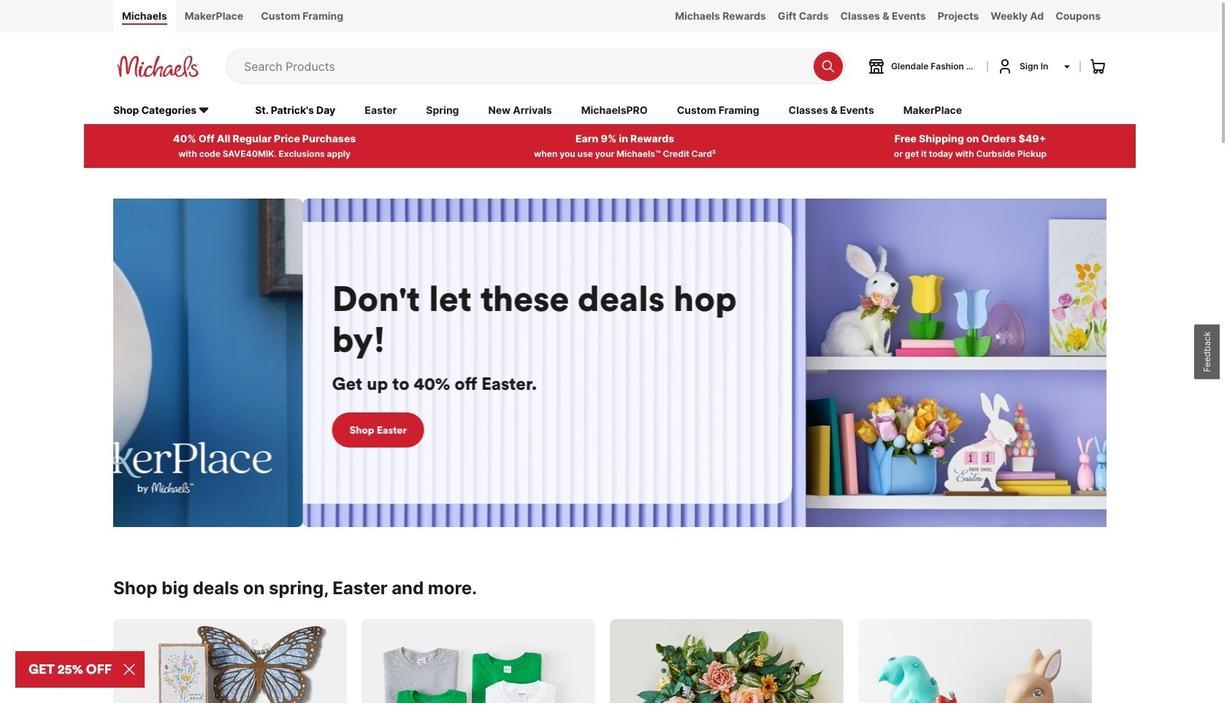Task type: describe. For each thing, give the bounding box(es) containing it.
gnome and rabbit ceramic paintable crafts image
[[859, 619, 1092, 704]]

green wreath with pink and yellow flowers image
[[610, 619, 844, 704]]

yellow, white and pink easter décor on purple shelving image
[[265, 199, 1228, 527]]

handmade has a home! image
[[0, 199, 265, 527]]

grey, white and green folded t-shirts image
[[362, 619, 595, 704]]



Task type: vqa. For each thing, say whether or not it's contained in the screenshot.
the butterfly and floral décor accents on open shelves image
yes



Task type: locate. For each thing, give the bounding box(es) containing it.
Search Input field
[[244, 50, 807, 83]]

butterfly and floral décor accents on open shelves image
[[113, 619, 347, 704]]

search button image
[[821, 59, 836, 74]]



